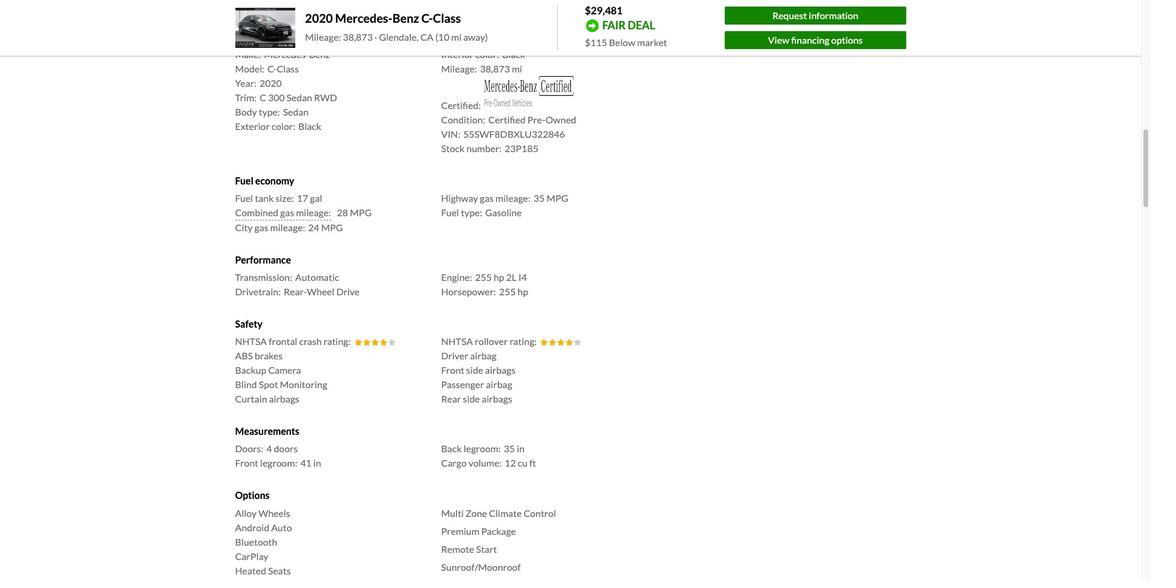 Task type: locate. For each thing, give the bounding box(es) containing it.
2 vertical spatial mileage:
[[270, 222, 305, 233]]

fair
[[602, 18, 626, 32]]

rear-
[[284, 286, 307, 297]]

fuel
[[235, 175, 253, 186], [235, 192, 253, 204], [441, 207, 459, 218]]

0 horizontal spatial in
[[313, 457, 321, 469]]

1 horizontal spatial front
[[441, 364, 464, 376]]

17
[[297, 192, 308, 204]]

1 horizontal spatial benz
[[393, 11, 419, 25]]

mercedes- inside "make: mercedes-benz model: c-class year: 2020 trim: c 300 sedan rwd body type: sedan exterior color: black"
[[264, 48, 309, 60]]

0 vertical spatial 2020
[[305, 11, 333, 25]]

1 horizontal spatial 38,873
[[480, 63, 510, 74]]

crash
[[299, 336, 322, 347]]

certified:
[[441, 99, 481, 111]]

nhtsa rollover rating:
[[441, 336, 537, 347]]

year:
[[235, 77, 257, 88]]

1 vertical spatial 2020
[[260, 77, 282, 88]]

1 horizontal spatial black
[[502, 48, 525, 60]]

2020 up 300
[[260, 77, 282, 88]]

gas
[[480, 192, 494, 204], [280, 207, 294, 218], [254, 222, 268, 233]]

0 horizontal spatial type:
[[259, 106, 280, 117]]

1 horizontal spatial mi
[[512, 63, 522, 74]]

0 horizontal spatial 38,873
[[343, 31, 373, 43]]

1 vertical spatial gas
[[280, 207, 294, 218]]

rating: right rollover
[[510, 336, 537, 347]]

2 horizontal spatial mpg
[[547, 192, 568, 204]]

doors:
[[235, 443, 263, 454]]

doors: 4 doors front legroom: 41 in
[[235, 443, 321, 469]]

0 horizontal spatial mileage:
[[305, 31, 341, 43]]

cargo
[[441, 457, 467, 469]]

gal
[[310, 192, 322, 204]]

premium package
[[441, 525, 516, 537]]

mercedes- inside 2020 mercedes-benz c-class mileage: 38,873 · glendale, ca (10 mi away)
[[335, 11, 393, 25]]

fuel for fuel tank size: 17 gal combined gas mileage: 28 mpg city gas mileage: 24 mpg
[[235, 192, 253, 204]]

side down passenger on the bottom left
[[463, 393, 480, 405]]

doors
[[274, 443, 298, 454]]

2020 mercedes-benz c-class mileage: 38,873 · glendale, ca (10 mi away)
[[305, 11, 488, 43]]

mi up manufacturer certified pre-owned image
[[512, 63, 522, 74]]

2 vertical spatial fuel
[[441, 207, 459, 218]]

1 horizontal spatial rating:
[[510, 336, 537, 347]]

2 vertical spatial gas
[[254, 222, 268, 233]]

mercedes- up ·
[[335, 11, 393, 25]]

mileage: left 24
[[270, 222, 305, 233]]

class up 300
[[277, 63, 299, 74]]

auto
[[271, 522, 292, 533]]

1 horizontal spatial type:
[[461, 207, 482, 218]]

0 vertical spatial mileage:
[[305, 31, 341, 43]]

in up cu on the bottom of page
[[517, 443, 525, 454]]

1 vertical spatial color:
[[271, 120, 295, 132]]

certified
[[488, 114, 526, 125]]

1 horizontal spatial c-
[[421, 11, 433, 25]]

0 vertical spatial hp
[[494, 271, 504, 283]]

1 vertical spatial mercedes-
[[264, 48, 309, 60]]

1 vertical spatial hp
[[518, 286, 528, 297]]

benz inside 2020 mercedes-benz c-class mileage: 38,873 · glendale, ca (10 mi away)
[[393, 11, 419, 25]]

2 horizontal spatial gas
[[480, 192, 494, 204]]

fuel inside highway gas mileage: 35 mpg fuel type: gasoline
[[441, 207, 459, 218]]

255 up horsepower:
[[475, 271, 492, 283]]

c- up ca
[[421, 11, 433, 25]]

color: inside "make: mercedes-benz model: c-class year: 2020 trim: c 300 sedan rwd body type: sedan exterior color: black"
[[271, 120, 295, 132]]

type: down the highway
[[461, 207, 482, 218]]

0 vertical spatial fuel
[[235, 175, 253, 186]]

mpg inside highway gas mileage: 35 mpg fuel type: gasoline
[[547, 192, 568, 204]]

sedan right 300
[[287, 91, 312, 103]]

0 vertical spatial black
[[502, 48, 525, 60]]

1 vertical spatial mileage:
[[441, 63, 477, 74]]

1 vertical spatial legroom:
[[260, 457, 297, 469]]

1 horizontal spatial nhtsa
[[441, 336, 473, 347]]

color: down away)
[[475, 48, 499, 60]]

away)
[[463, 31, 488, 43]]

0 vertical spatial sedan
[[287, 91, 312, 103]]

0 horizontal spatial mpg
[[321, 222, 343, 233]]

nhtsa for nhtsa frontal crash rating:
[[235, 336, 267, 347]]

35
[[534, 192, 545, 204], [504, 443, 515, 454]]

benz inside "make: mercedes-benz model: c-class year: 2020 trim: c 300 sedan rwd body type: sedan exterior color: black"
[[309, 48, 330, 60]]

1 vertical spatial c-
[[268, 63, 277, 74]]

35 down 23p185
[[534, 192, 545, 204]]

front
[[441, 364, 464, 376], [235, 457, 258, 469]]

1 horizontal spatial class
[[433, 11, 461, 25]]

market
[[637, 36, 667, 48]]

black down 'rwd'
[[298, 120, 321, 132]]

abs brakes backup camera blind spot monitoring curtain airbags
[[235, 350, 327, 405]]

legroom: down doors
[[260, 457, 297, 469]]

sedan down 300
[[283, 106, 309, 117]]

fuel inside fuel tank size: 17 gal combined gas mileage: 28 mpg city gas mileage: 24 mpg
[[235, 192, 253, 204]]

gas down combined on the left of page
[[254, 222, 268, 233]]

1 horizontal spatial 35
[[534, 192, 545, 204]]

airbag right passenger on the bottom left
[[486, 379, 512, 390]]

0 horizontal spatial color:
[[271, 120, 295, 132]]

black up manufacturer certified pre-owned image
[[502, 48, 525, 60]]

drive
[[336, 286, 360, 297]]

0 horizontal spatial 2020
[[260, 77, 282, 88]]

rating:
[[324, 336, 351, 347], [510, 336, 537, 347]]

front inside driver airbag front side airbags passenger airbag rear side airbags
[[441, 364, 464, 376]]

gas down size: at left
[[280, 207, 294, 218]]

hp left 2l
[[494, 271, 504, 283]]

nhtsa up driver
[[441, 336, 473, 347]]

legroom: up volume:
[[464, 443, 501, 454]]

1 horizontal spatial color:
[[475, 48, 499, 60]]

driver airbag front side airbags passenger airbag rear side airbags
[[441, 350, 516, 405]]

hp down i4
[[518, 286, 528, 297]]

drivetrain:
[[235, 286, 281, 297]]

fuel left the economy
[[235, 175, 253, 186]]

1 vertical spatial type:
[[461, 207, 482, 218]]

mileage: left ·
[[305, 31, 341, 43]]

side
[[466, 364, 483, 376], [463, 393, 480, 405]]

0 vertical spatial front
[[441, 364, 464, 376]]

fuel economy
[[235, 175, 294, 186]]

rating: right crash
[[324, 336, 351, 347]]

0 horizontal spatial 35
[[504, 443, 515, 454]]

mileage: down gal at the left of the page
[[296, 207, 331, 218]]

1 vertical spatial mileage:
[[296, 207, 331, 218]]

in inside doors: 4 doors front legroom: 41 in
[[313, 457, 321, 469]]

color: down 300
[[271, 120, 295, 132]]

legroom:
[[464, 443, 501, 454], [260, 457, 297, 469]]

0 vertical spatial mi
[[451, 31, 462, 43]]

mileage: down interior
[[441, 63, 477, 74]]

0 horizontal spatial 255
[[475, 271, 492, 283]]

2020 right 2020 mercedes-benz c-class image on the top left of the page
[[305, 11, 333, 25]]

model:
[[235, 63, 265, 74]]

transmission:
[[235, 271, 292, 283]]

35 up 12
[[504, 443, 515, 454]]

35 inside highway gas mileage: 35 mpg fuel type: gasoline
[[534, 192, 545, 204]]

interior
[[441, 48, 474, 60]]

side up passenger on the bottom left
[[466, 364, 483, 376]]

climate
[[489, 507, 522, 519]]

package
[[481, 525, 516, 537]]

1 horizontal spatial legroom:
[[464, 443, 501, 454]]

airbag down nhtsa rollover rating:
[[470, 350, 497, 361]]

1 vertical spatial side
[[463, 393, 480, 405]]

front down doors:
[[235, 457, 258, 469]]

benz up the glendale,
[[393, 11, 419, 25]]

1 vertical spatial 38,873
[[480, 63, 510, 74]]

camera
[[268, 364, 301, 376]]

bluetooth
[[235, 536, 277, 547]]

0 horizontal spatial front
[[235, 457, 258, 469]]

gas inside highway gas mileage: 35 mpg fuel type: gasoline
[[480, 192, 494, 204]]

mercedes- down 2020 mercedes-benz c-class image on the top left of the page
[[264, 48, 309, 60]]

airbags down rollover
[[485, 364, 516, 376]]

28
[[337, 207, 348, 218]]

black
[[502, 48, 525, 60], [298, 120, 321, 132]]

0 vertical spatial 35
[[534, 192, 545, 204]]

0 vertical spatial mileage:
[[496, 192, 531, 204]]

1 vertical spatial fuel
[[235, 192, 253, 204]]

mileage:
[[305, 31, 341, 43], [441, 63, 477, 74]]

gas up gasoline
[[480, 192, 494, 204]]

exterior
[[235, 120, 270, 132]]

0 vertical spatial 255
[[475, 271, 492, 283]]

38,873
[[343, 31, 373, 43], [480, 63, 510, 74]]

0 horizontal spatial c-
[[268, 63, 277, 74]]

(10
[[435, 31, 449, 43]]

front down driver
[[441, 364, 464, 376]]

0 vertical spatial legroom:
[[464, 443, 501, 454]]

transmission: automatic drivetrain: rear-wheel drive
[[235, 271, 360, 297]]

12
[[505, 457, 516, 469]]

benz for class
[[393, 11, 419, 25]]

1 horizontal spatial gas
[[280, 207, 294, 218]]

2020 inside "make: mercedes-benz model: c-class year: 2020 trim: c 300 sedan rwd body type: sedan exterior color: black"
[[260, 77, 282, 88]]

1 horizontal spatial mileage:
[[441, 63, 477, 74]]

1 horizontal spatial 2020
[[305, 11, 333, 25]]

0 horizontal spatial rating:
[[324, 336, 351, 347]]

in
[[517, 443, 525, 454], [313, 457, 321, 469]]

fuel up combined on the left of page
[[235, 192, 253, 204]]

255
[[475, 271, 492, 283], [499, 286, 516, 297]]

0 vertical spatial type:
[[259, 106, 280, 117]]

35 inside back legroom: 35 in cargo volume: 12 cu ft
[[504, 443, 515, 454]]

38,873 left ·
[[343, 31, 373, 43]]

1 horizontal spatial mercedes-
[[335, 11, 393, 25]]

c- right the 'model:'
[[268, 63, 277, 74]]

mi right (10 at the left of the page
[[451, 31, 462, 43]]

0 horizontal spatial gas
[[254, 222, 268, 233]]

view financing options button
[[725, 31, 906, 49]]

mi inside interior color: black mileage: 38,873 mi
[[512, 63, 522, 74]]

benz for c-
[[309, 48, 330, 60]]

2 nhtsa from the left
[[441, 336, 473, 347]]

manufacturer certified pre-owned image
[[484, 76, 574, 109]]

0 horizontal spatial benz
[[309, 48, 330, 60]]

volume:
[[469, 457, 502, 469]]

airbags down 'spot' on the left
[[269, 393, 299, 405]]

1 vertical spatial 35
[[504, 443, 515, 454]]

$115 below market
[[585, 36, 667, 48]]

0 horizontal spatial mi
[[451, 31, 462, 43]]

0 vertical spatial side
[[466, 364, 483, 376]]

measurements
[[235, 425, 299, 437]]

38,873 down away)
[[480, 63, 510, 74]]

number:
[[467, 142, 502, 154]]

0 vertical spatial mpg
[[547, 192, 568, 204]]

0 horizontal spatial class
[[277, 63, 299, 74]]

type: inside highway gas mileage: 35 mpg fuel type: gasoline
[[461, 207, 482, 218]]

1 vertical spatial in
[[313, 457, 321, 469]]

1 horizontal spatial in
[[517, 443, 525, 454]]

premium
[[441, 525, 479, 537]]

fuel down the highway
[[441, 207, 459, 218]]

2 vertical spatial mpg
[[321, 222, 343, 233]]

0 vertical spatial in
[[517, 443, 525, 454]]

255 down 2l
[[499, 286, 516, 297]]

1 vertical spatial front
[[235, 457, 258, 469]]

1 vertical spatial mpg
[[350, 207, 372, 218]]

cu
[[518, 457, 528, 469]]

owned
[[546, 114, 576, 125]]

nhtsa
[[235, 336, 267, 347], [441, 336, 473, 347]]

in right the 41
[[313, 457, 321, 469]]

rollover
[[475, 336, 508, 347]]

class
[[433, 11, 461, 25], [277, 63, 299, 74]]

0 horizontal spatial nhtsa
[[235, 336, 267, 347]]

0 vertical spatial benz
[[393, 11, 419, 25]]

request information
[[772, 10, 859, 21]]

0 horizontal spatial black
[[298, 120, 321, 132]]

2l
[[506, 271, 517, 283]]

0 horizontal spatial mercedes-
[[264, 48, 309, 60]]

1 vertical spatial mi
[[512, 63, 522, 74]]

hp
[[494, 271, 504, 283], [518, 286, 528, 297]]

1 vertical spatial black
[[298, 120, 321, 132]]

1 vertical spatial benz
[[309, 48, 330, 60]]

1 rating: from the left
[[324, 336, 351, 347]]

0 vertical spatial 38,873
[[343, 31, 373, 43]]

1 vertical spatial class
[[277, 63, 299, 74]]

mileage: inside highway gas mileage: 35 mpg fuel type: gasoline
[[496, 192, 531, 204]]

$29,481
[[585, 4, 623, 17]]

benz up 'rwd'
[[309, 48, 330, 60]]

multi
[[441, 507, 464, 519]]

0 vertical spatial gas
[[480, 192, 494, 204]]

1 horizontal spatial 255
[[499, 286, 516, 297]]

type: down c on the top left of page
[[259, 106, 280, 117]]

0 horizontal spatial hp
[[494, 271, 504, 283]]

color:
[[475, 48, 499, 60], [271, 120, 295, 132]]

mileage: inside interior color: black mileage: 38,873 mi
[[441, 63, 477, 74]]

mileage: up gasoline
[[496, 192, 531, 204]]

fuel for fuel economy
[[235, 175, 253, 186]]

1 nhtsa from the left
[[235, 336, 267, 347]]

class up (10 at the left of the page
[[433, 11, 461, 25]]

condition: certified pre-owned vin: 55swf8dbxlu322846 stock number: 23p185
[[441, 114, 576, 154]]

type:
[[259, 106, 280, 117], [461, 207, 482, 218]]

seats
[[268, 565, 291, 576]]

nhtsa up abs
[[235, 336, 267, 347]]

view
[[768, 34, 790, 45]]

0 vertical spatial c-
[[421, 11, 433, 25]]

0 vertical spatial color:
[[475, 48, 499, 60]]

0 vertical spatial class
[[433, 11, 461, 25]]

engine:
[[441, 271, 472, 283]]

airbags inside abs brakes backup camera blind spot monitoring curtain airbags
[[269, 393, 299, 405]]

mileage: inside 2020 mercedes-benz c-class mileage: 38,873 · glendale, ca (10 mi away)
[[305, 31, 341, 43]]

mileage:
[[496, 192, 531, 204], [296, 207, 331, 218], [270, 222, 305, 233]]

0 vertical spatial mercedes-
[[335, 11, 393, 25]]

0 horizontal spatial legroom:
[[260, 457, 297, 469]]



Task type: describe. For each thing, give the bounding box(es) containing it.
multi zone climate control
[[441, 507, 556, 519]]

sunroof/moonroof
[[441, 561, 521, 572]]

glendale,
[[379, 31, 419, 43]]

options
[[831, 34, 863, 45]]

0 vertical spatial airbag
[[470, 350, 497, 361]]

legroom: inside doors: 4 doors front legroom: 41 in
[[260, 457, 297, 469]]

front inside doors: 4 doors front legroom: 41 in
[[235, 457, 258, 469]]

engine: 255 hp 2l i4 horsepower: 255 hp
[[441, 271, 528, 297]]

highway
[[441, 192, 478, 204]]

safety
[[235, 318, 263, 330]]

2 rating: from the left
[[510, 336, 537, 347]]

curtain
[[235, 393, 267, 405]]

300
[[268, 91, 285, 103]]

make:
[[235, 48, 261, 60]]

brakes
[[255, 350, 283, 361]]

backup
[[235, 364, 266, 376]]

pre-
[[528, 114, 546, 125]]

deal
[[628, 18, 655, 32]]

performance
[[235, 254, 291, 265]]

remote start
[[441, 543, 497, 554]]

abs
[[235, 350, 253, 361]]

class inside "make: mercedes-benz model: c-class year: 2020 trim: c 300 sedan rwd body type: sedan exterior color: black"
[[277, 63, 299, 74]]

mercedes- for 2020
[[335, 11, 393, 25]]

legroom: inside back legroom: 35 in cargo volume: 12 cu ft
[[464, 443, 501, 454]]

fuel tank size: 17 gal combined gas mileage: 28 mpg city gas mileage: 24 mpg
[[235, 192, 372, 233]]

rear
[[441, 393, 461, 405]]

color: inside interior color: black mileage: 38,873 mi
[[475, 48, 499, 60]]

size:
[[276, 192, 294, 204]]

fair deal
[[602, 18, 655, 32]]

38,873 inside interior color: black mileage: 38,873 mi
[[480, 63, 510, 74]]

black inside interior color: black mileage: 38,873 mi
[[502, 48, 525, 60]]

request information button
[[725, 7, 906, 24]]

gasoline
[[485, 207, 522, 218]]

2020 mercedes-benz c-class image
[[235, 8, 296, 48]]

tank
[[255, 192, 274, 204]]

·
[[375, 31, 377, 43]]

information
[[809, 10, 859, 21]]

mi inside 2020 mercedes-benz c-class mileage: 38,873 · glendale, ca (10 mi away)
[[451, 31, 462, 43]]

trim:
[[235, 91, 257, 103]]

frontal
[[269, 336, 297, 347]]

38,873 inside 2020 mercedes-benz c-class mileage: 38,873 · glendale, ca (10 mi away)
[[343, 31, 373, 43]]

$115
[[585, 36, 607, 48]]

financing
[[791, 34, 829, 45]]

c
[[260, 91, 266, 103]]

condition:
[[441, 114, 485, 125]]

type: inside "make: mercedes-benz model: c-class year: 2020 trim: c 300 sedan rwd body type: sedan exterior color: black"
[[259, 106, 280, 117]]

1 horizontal spatial hp
[[518, 286, 528, 297]]

alloy wheels android auto bluetooth carplay heated seats
[[235, 507, 292, 576]]

automatic
[[295, 271, 339, 283]]

android
[[235, 522, 269, 533]]

back
[[441, 443, 462, 454]]

make: mercedes-benz model: c-class year: 2020 trim: c 300 sedan rwd body type: sedan exterior color: black
[[235, 48, 337, 132]]

class inside 2020 mercedes-benz c-class mileage: 38,873 · glendale, ca (10 mi away)
[[433, 11, 461, 25]]

remote
[[441, 543, 474, 554]]

i4
[[519, 271, 527, 283]]

heated
[[235, 565, 266, 576]]

highway gas mileage: 35 mpg fuel type: gasoline
[[441, 192, 568, 218]]

driver
[[441, 350, 468, 361]]

alloy
[[235, 507, 257, 519]]

1 vertical spatial sedan
[[283, 106, 309, 117]]

2020 inside 2020 mercedes-benz c-class mileage: 38,873 · glendale, ca (10 mi away)
[[305, 11, 333, 25]]

back legroom: 35 in cargo volume: 12 cu ft
[[441, 443, 536, 469]]

nhtsa for nhtsa rollover rating:
[[441, 336, 473, 347]]

55swf8dbxlu322846
[[463, 128, 565, 139]]

horsepower:
[[441, 286, 496, 297]]

c- inside "make: mercedes-benz model: c-class year: 2020 trim: c 300 sedan rwd body type: sedan exterior color: black"
[[268, 63, 277, 74]]

below
[[609, 36, 635, 48]]

4
[[266, 443, 272, 454]]

1 vertical spatial 255
[[499, 286, 516, 297]]

overview
[[235, 31, 277, 42]]

view financing options
[[768, 34, 863, 45]]

1 vertical spatial airbag
[[486, 379, 512, 390]]

start
[[476, 543, 497, 554]]

passenger
[[441, 379, 484, 390]]

mercedes- for make:
[[264, 48, 309, 60]]

24
[[308, 222, 319, 233]]

request
[[772, 10, 807, 21]]

carplay
[[235, 550, 268, 562]]

1 horizontal spatial mpg
[[350, 207, 372, 218]]

ca
[[420, 31, 434, 43]]

interior color: black mileage: 38,873 mi
[[441, 48, 525, 74]]

c- inside 2020 mercedes-benz c-class mileage: 38,873 · glendale, ca (10 mi away)
[[421, 11, 433, 25]]

black inside "make: mercedes-benz model: c-class year: 2020 trim: c 300 sedan rwd body type: sedan exterior color: black"
[[298, 120, 321, 132]]

vin:
[[441, 128, 460, 139]]

nhtsa frontal crash rating:
[[235, 336, 351, 347]]

spot
[[259, 379, 278, 390]]

stock
[[441, 142, 465, 154]]

advertisement region
[[692, 0, 871, 54]]

city
[[235, 222, 253, 233]]

41
[[300, 457, 312, 469]]

zone
[[466, 507, 487, 519]]

in inside back legroom: 35 in cargo volume: 12 cu ft
[[517, 443, 525, 454]]

economy
[[255, 175, 294, 186]]

combined
[[235, 207, 278, 218]]

airbags down passenger on the bottom left
[[482, 393, 512, 405]]

control
[[524, 507, 556, 519]]



Task type: vqa. For each thing, say whether or not it's contained in the screenshot.
Photos chevron down image
no



